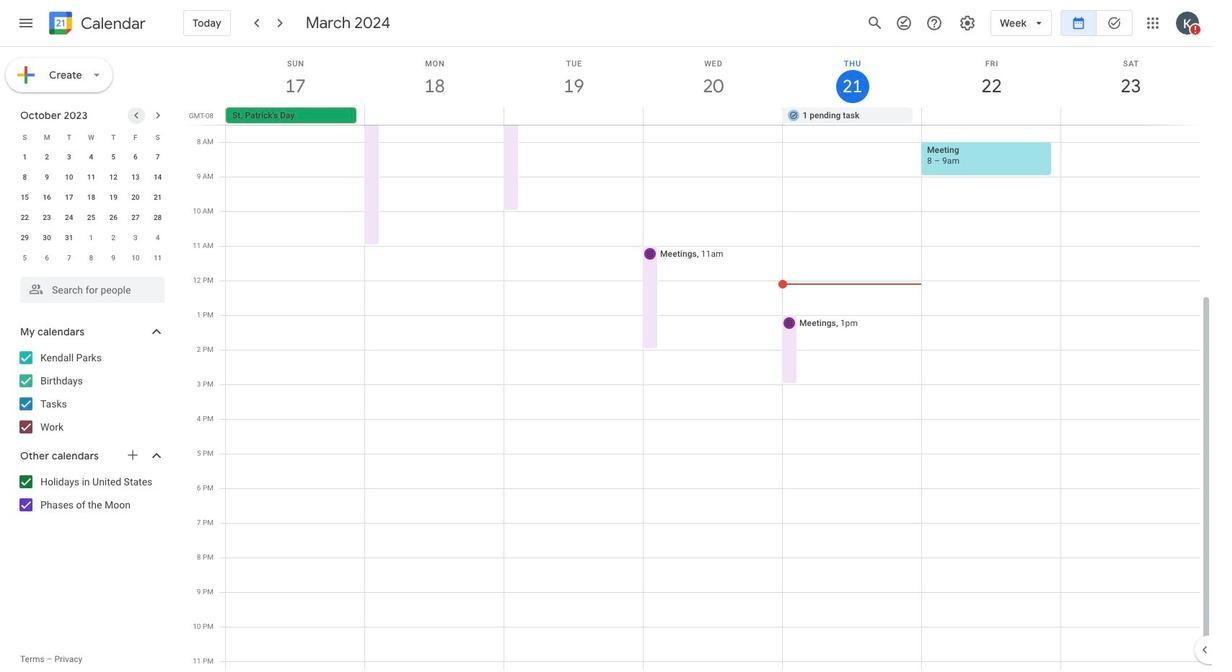 Task type: describe. For each thing, give the bounding box(es) containing it.
november 2 element
[[105, 230, 122, 247]]

november 5 element
[[16, 250, 33, 267]]

6 element
[[127, 149, 144, 166]]

10 element
[[60, 169, 78, 186]]

5 element
[[105, 149, 122, 166]]

november 9 element
[[105, 250, 122, 267]]

26 element
[[105, 209, 122, 227]]

24 element
[[60, 209, 78, 227]]

settings menu image
[[959, 14, 977, 32]]

9 element
[[38, 169, 56, 186]]

8 element
[[16, 169, 33, 186]]

11 element
[[83, 169, 100, 186]]

1 cell from the left
[[365, 108, 504, 125]]

18 element
[[83, 189, 100, 206]]

31 element
[[60, 230, 78, 247]]

30 element
[[38, 230, 56, 247]]

19 element
[[105, 189, 122, 206]]

other calendars list
[[3, 471, 179, 517]]

7 element
[[149, 149, 166, 166]]

4 cell from the left
[[922, 108, 1061, 125]]

3 cell from the left
[[643, 108, 783, 125]]

12 element
[[105, 169, 122, 186]]

november 4 element
[[149, 230, 166, 247]]

4 element
[[83, 149, 100, 166]]

october 2023 grid
[[14, 127, 169, 268]]

3 element
[[60, 149, 78, 166]]



Task type: locate. For each thing, give the bounding box(es) containing it.
november 1 element
[[83, 230, 100, 247]]

14 element
[[149, 169, 166, 186]]

Search for people text field
[[29, 277, 156, 303]]

main drawer image
[[17, 14, 35, 32]]

cell
[[365, 108, 504, 125], [504, 108, 643, 125], [643, 108, 783, 125], [922, 108, 1061, 125], [1061, 108, 1200, 125]]

heading
[[78, 15, 146, 32]]

None search field
[[0, 271, 179, 303]]

27 element
[[127, 209, 144, 227]]

november 11 element
[[149, 250, 166, 267]]

22 element
[[16, 209, 33, 227]]

15 element
[[16, 189, 33, 206]]

heading inside calendar element
[[78, 15, 146, 32]]

november 10 element
[[127, 250, 144, 267]]

november 6 element
[[38, 250, 56, 267]]

28 element
[[149, 209, 166, 227]]

2 element
[[38, 149, 56, 166]]

21 element
[[149, 189, 166, 206]]

grid
[[185, 47, 1213, 670]]

29 element
[[16, 230, 33, 247]]

calendar element
[[46, 9, 146, 40]]

row
[[219, 108, 1213, 125], [14, 127, 169, 147], [14, 147, 169, 167], [14, 167, 169, 188], [14, 188, 169, 208], [14, 208, 169, 228], [14, 228, 169, 248], [14, 248, 169, 268]]

13 element
[[127, 169, 144, 186]]

my calendars list
[[3, 346, 179, 439]]

add other calendars image
[[126, 448, 140, 463]]

november 8 element
[[83, 250, 100, 267]]

2 cell from the left
[[504, 108, 643, 125]]

16 element
[[38, 189, 56, 206]]

row group
[[14, 147, 169, 268]]

1 element
[[16, 149, 33, 166]]

17 element
[[60, 189, 78, 206]]

25 element
[[83, 209, 100, 227]]

23 element
[[38, 209, 56, 227]]

november 7 element
[[60, 250, 78, 267]]

5 cell from the left
[[1061, 108, 1200, 125]]

20 element
[[127, 189, 144, 206]]

november 3 element
[[127, 230, 144, 247]]



Task type: vqa. For each thing, say whether or not it's contained in the screenshot.
'November 5' element
yes



